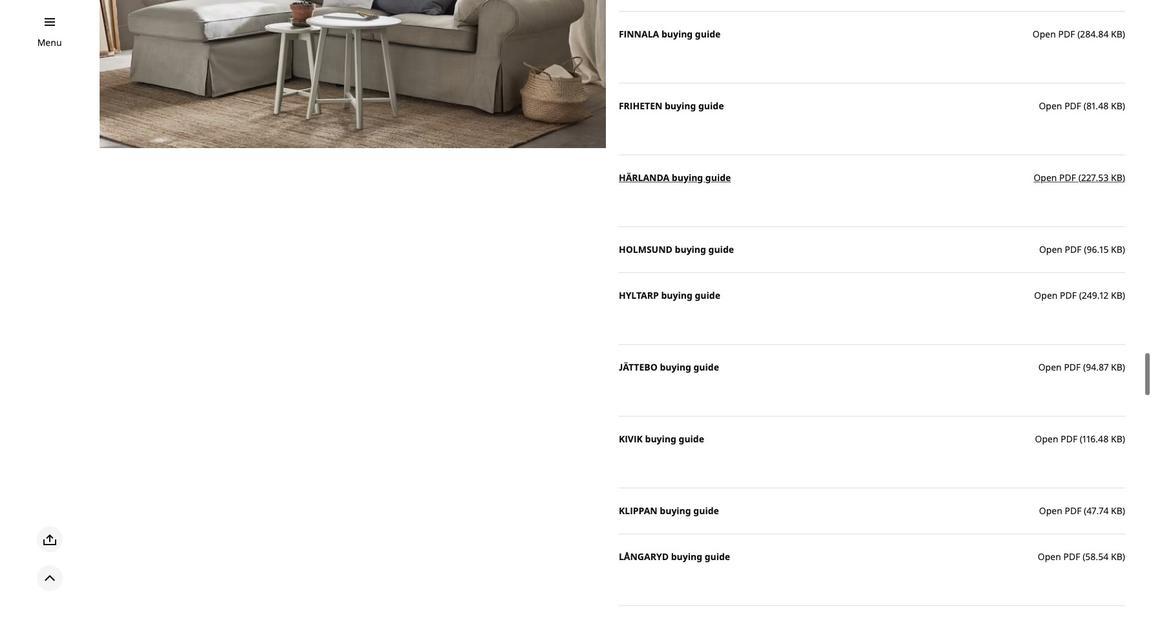 Task type: locate. For each thing, give the bounding box(es) containing it.
47.74
[[1087, 503, 1109, 515]]

5 kb from the top
[[1111, 288, 1123, 300]]

kb right 96.15
[[1111, 242, 1123, 254]]

pdf left 94.87
[[1064, 360, 1081, 372]]

kb right 249.12
[[1111, 288, 1123, 300]]

2 kb from the top
[[1111, 98, 1123, 111]]

buying right 'jättebo'
[[660, 360, 691, 372]]

) for 58.54 kb
[[1123, 549, 1126, 561]]

open pdf ( 116.48 kb )
[[1035, 431, 1126, 444]]

( for 47.74 kb
[[1084, 503, 1087, 515]]

open
[[1033, 26, 1056, 39], [1039, 98, 1063, 111], [1034, 170, 1057, 182], [1040, 242, 1063, 254], [1035, 288, 1058, 300], [1039, 360, 1062, 372], [1035, 431, 1059, 444], [1039, 503, 1063, 515], [1038, 549, 1062, 561]]

open left 58.54
[[1038, 549, 1062, 561]]

buying for jättebo
[[660, 360, 691, 372]]

kb for 96.15 kb
[[1111, 242, 1123, 254]]

7 kb from the top
[[1111, 431, 1123, 444]]

3 kb from the top
[[1111, 170, 1123, 182]]

open for open pdf ( 58.54 kb )
[[1038, 549, 1062, 561]]

227.53
[[1082, 170, 1109, 182]]

buying for finnala
[[662, 26, 693, 39]]

buying right holmsund
[[675, 242, 706, 254]]

) for 47.74 kb
[[1123, 503, 1126, 515]]

4 ) from the top
[[1123, 242, 1126, 254]]

pdf for 227.53
[[1060, 170, 1077, 182]]

open for open pdf ( 227.53 kb )
[[1034, 170, 1057, 182]]

8 ) from the top
[[1123, 503, 1126, 515]]

open left 227.53
[[1034, 170, 1057, 182]]

pdf for 94.87
[[1064, 360, 1081, 372]]

open left 94.87
[[1039, 360, 1062, 372]]

kb for 249.12 kb
[[1111, 288, 1123, 300]]

buying
[[662, 26, 693, 39], [665, 98, 696, 111], [672, 170, 703, 182], [675, 242, 706, 254], [661, 288, 693, 300], [660, 360, 691, 372], [645, 431, 677, 444], [660, 503, 691, 515], [671, 549, 703, 561]]

pdf left 284.84
[[1059, 26, 1075, 39]]

buying for kivik
[[645, 431, 677, 444]]

guide for friheten buying guide
[[699, 98, 724, 111]]

3 ) from the top
[[1123, 170, 1126, 182]]

kb for 94.87 kb
[[1111, 360, 1123, 372]]

klippan buying guide
[[619, 503, 719, 515]]

)
[[1123, 26, 1126, 39], [1123, 98, 1126, 111], [1123, 170, 1126, 182], [1123, 242, 1126, 254], [1123, 288, 1126, 300], [1123, 360, 1126, 372], [1123, 431, 1126, 444], [1123, 503, 1126, 515], [1123, 549, 1126, 561]]

2 ) from the top
[[1123, 98, 1126, 111]]

) right 284.84
[[1123, 26, 1126, 39]]

kb right 94.87
[[1111, 360, 1123, 372]]

kb for 227.53 kb
[[1111, 170, 1123, 182]]

( for 249.12 kb
[[1079, 288, 1082, 300]]

4 kb from the top
[[1111, 242, 1123, 254]]

9 kb from the top
[[1111, 549, 1123, 561]]

kb
[[1111, 26, 1123, 39], [1111, 98, 1123, 111], [1111, 170, 1123, 182], [1111, 242, 1123, 254], [1111, 288, 1123, 300], [1111, 360, 1123, 372], [1111, 431, 1123, 444], [1111, 503, 1123, 515], [1111, 549, 1123, 561]]

) right 94.87
[[1123, 360, 1126, 372]]

(
[[1078, 26, 1081, 39], [1084, 98, 1087, 111], [1079, 170, 1082, 182], [1084, 242, 1087, 254], [1079, 288, 1082, 300], [1084, 360, 1086, 372], [1080, 431, 1083, 444], [1084, 503, 1087, 515], [1083, 549, 1086, 561]]

kivik buying guide
[[619, 431, 704, 444]]

guide for härlanda buying guide
[[706, 170, 731, 182]]

) right 81.48
[[1123, 98, 1126, 111]]

( for 81.48 kb
[[1084, 98, 1087, 111]]

buying right hyltarp
[[661, 288, 693, 300]]

guide for kivik buying guide
[[679, 431, 704, 444]]

pdf left 81.48
[[1065, 98, 1082, 111]]

7 ) from the top
[[1123, 431, 1126, 444]]

) right 47.74
[[1123, 503, 1126, 515]]

holmsund
[[619, 242, 673, 254]]

pdf for 47.74
[[1065, 503, 1082, 515]]

pdf left 47.74
[[1065, 503, 1082, 515]]

8 kb from the top
[[1111, 503, 1123, 515]]

buying for klippan
[[660, 503, 691, 515]]

buying right klippan
[[660, 503, 691, 515]]

open left 116.48
[[1035, 431, 1059, 444]]

5 ) from the top
[[1123, 288, 1126, 300]]

guide
[[695, 26, 721, 39], [699, 98, 724, 111], [706, 170, 731, 182], [709, 242, 734, 254], [695, 288, 721, 300], [694, 360, 719, 372], [679, 431, 704, 444], [694, 503, 719, 515], [705, 549, 730, 561]]

) for 96.15 kb
[[1123, 242, 1126, 254]]

pdf left 116.48
[[1061, 431, 1078, 444]]

1 kb from the top
[[1111, 26, 1123, 39]]

buying right härlanda
[[672, 170, 703, 182]]

pdf for 249.12
[[1060, 288, 1077, 300]]

open pdf ( 284.84 kb )
[[1033, 26, 1126, 39]]

6 kb from the top
[[1111, 360, 1123, 372]]

kb right 227.53
[[1111, 170, 1123, 182]]

pdf left 96.15
[[1065, 242, 1082, 254]]

kb right 116.48
[[1111, 431, 1123, 444]]

pdf left 249.12
[[1060, 288, 1077, 300]]

) right 249.12
[[1123, 288, 1126, 300]]

härlanda buying guide
[[619, 170, 731, 182]]

pdf left 58.54
[[1064, 549, 1081, 561]]

) for 249.12 kb
[[1123, 288, 1126, 300]]

) for 284.84 kb
[[1123, 26, 1126, 39]]

284.84
[[1081, 26, 1109, 39]]

open left 249.12
[[1035, 288, 1058, 300]]

buying right friheten
[[665, 98, 696, 111]]

open left 96.15
[[1040, 242, 1063, 254]]

1 ) from the top
[[1123, 26, 1126, 39]]

buying right långaryd
[[671, 549, 703, 561]]

kb for 284.84 kb
[[1111, 26, 1123, 39]]

open left 284.84
[[1033, 26, 1056, 39]]

kb right 284.84
[[1111, 26, 1123, 39]]

a beige sofa sectional with a chaise lounge in a living room with white curtains and tan walls image
[[100, 0, 606, 147]]

9 ) from the top
[[1123, 549, 1126, 561]]

open for open pdf ( 47.74 kb )
[[1039, 503, 1063, 515]]

kb right 47.74
[[1111, 503, 1123, 515]]

) right 116.48
[[1123, 431, 1126, 444]]

kb right 81.48
[[1111, 98, 1123, 111]]

jättebo buying guide
[[619, 360, 719, 372]]

) right 96.15
[[1123, 242, 1126, 254]]

guide for klippan buying guide
[[694, 503, 719, 515]]

) for 116.48 kb
[[1123, 431, 1126, 444]]

kb for 47.74 kb
[[1111, 503, 1123, 515]]

open left 81.48
[[1039, 98, 1063, 111]]

buying right kivik
[[645, 431, 677, 444]]

kb for 116.48 kb
[[1111, 431, 1123, 444]]

6 ) from the top
[[1123, 360, 1126, 372]]

) right 227.53
[[1123, 170, 1126, 182]]

) right 58.54
[[1123, 549, 1126, 561]]

open left 47.74
[[1039, 503, 1063, 515]]

open for open pdf ( 284.84 kb )
[[1033, 26, 1056, 39]]

116.48
[[1083, 431, 1109, 444]]

buying right finnala
[[662, 26, 693, 39]]

kb right 58.54
[[1111, 549, 1123, 561]]

pdf
[[1059, 26, 1075, 39], [1065, 98, 1082, 111], [1060, 170, 1077, 182], [1065, 242, 1082, 254], [1060, 288, 1077, 300], [1064, 360, 1081, 372], [1061, 431, 1078, 444], [1065, 503, 1082, 515], [1064, 549, 1081, 561]]

pdf left 227.53
[[1060, 170, 1077, 182]]



Task type: vqa. For each thing, say whether or not it's contained in the screenshot.
the KB associated with 116.48 KB
yes



Task type: describe. For each thing, give the bounding box(es) containing it.
pdf for 58.54
[[1064, 549, 1081, 561]]

friheten buying guide
[[619, 98, 724, 111]]

buying for härlanda
[[672, 170, 703, 182]]

open pdf ( 58.54 kb )
[[1038, 549, 1126, 561]]

pdf for 116.48
[[1061, 431, 1078, 444]]

menu button
[[37, 36, 62, 50]]

open pdf ( 96.15 kb )
[[1040, 242, 1126, 254]]

guide for finnala buying guide
[[695, 26, 721, 39]]

hyltarp
[[619, 288, 659, 300]]

buying for långaryd
[[671, 549, 703, 561]]

open for open pdf ( 94.87 kb )
[[1039, 360, 1062, 372]]

open pdf ( 47.74 kb )
[[1039, 503, 1126, 515]]

pdf for 81.48
[[1065, 98, 1082, 111]]

open pdf ( 81.48 kb )
[[1039, 98, 1126, 111]]

buying for holmsund
[[675, 242, 706, 254]]

open pdf ( 227.53 kb )
[[1034, 170, 1126, 182]]

kb for 58.54 kb
[[1111, 549, 1123, 561]]

( for 116.48 kb
[[1080, 431, 1083, 444]]

guide for långaryd buying guide
[[705, 549, 730, 561]]

open for open pdf ( 81.48 kb )
[[1039, 98, 1063, 111]]

jättebo
[[619, 360, 658, 372]]

open pdf ( 249.12 kb )
[[1035, 288, 1126, 300]]

( for 58.54 kb
[[1083, 549, 1086, 561]]

guide for jättebo buying guide
[[694, 360, 719, 372]]

) for 227.53 kb
[[1123, 170, 1126, 182]]

långaryd
[[619, 549, 669, 561]]

96.15
[[1087, 242, 1109, 254]]

klippan
[[619, 503, 658, 515]]

finnala
[[619, 26, 659, 39]]

249.12
[[1082, 288, 1109, 300]]

friheten
[[619, 98, 663, 111]]

) for 94.87 kb
[[1123, 360, 1126, 372]]

( for 94.87 kb
[[1084, 360, 1086, 372]]

långaryd buying guide
[[619, 549, 730, 561]]

holmsund buying guide
[[619, 242, 734, 254]]

kivik
[[619, 431, 643, 444]]

open for open pdf ( 249.12 kb )
[[1035, 288, 1058, 300]]

( for 96.15 kb
[[1084, 242, 1087, 254]]

( for 284.84 kb
[[1078, 26, 1081, 39]]

kb for 81.48 kb
[[1111, 98, 1123, 111]]

pdf for 96.15
[[1065, 242, 1082, 254]]

) for 81.48 kb
[[1123, 98, 1126, 111]]

buying for friheten
[[665, 98, 696, 111]]

58.54
[[1086, 549, 1109, 561]]

( for 227.53 kb
[[1079, 170, 1082, 182]]

buying for hyltarp
[[661, 288, 693, 300]]

94.87
[[1086, 360, 1109, 372]]

guide for holmsund buying guide
[[709, 242, 734, 254]]

menu
[[37, 36, 62, 49]]

guide for hyltarp buying guide
[[695, 288, 721, 300]]

open pdf ( 94.87 kb )
[[1039, 360, 1126, 372]]

härlanda
[[619, 170, 670, 182]]

pdf for 284.84
[[1059, 26, 1075, 39]]

finnala buying guide
[[619, 26, 721, 39]]

hyltarp buying guide
[[619, 288, 721, 300]]

open for open pdf ( 116.48 kb )
[[1035, 431, 1059, 444]]

open for open pdf ( 96.15 kb )
[[1040, 242, 1063, 254]]

81.48
[[1087, 98, 1109, 111]]



